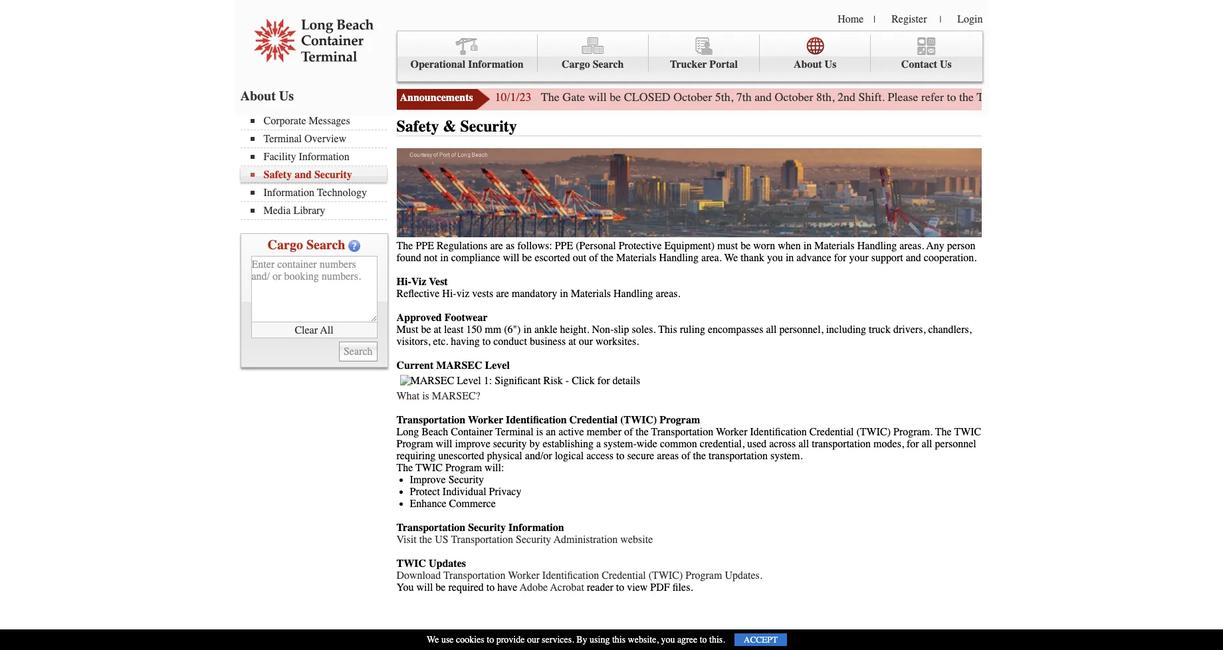 Task type: locate. For each thing, give the bounding box(es) containing it.
about inside menu bar
[[794, 59, 822, 70]]

0 vertical spatial are
[[490, 240, 503, 252]]

0 horizontal spatial october
[[674, 90, 712, 104]]

at left the least
[[434, 324, 442, 336]]

transportation down commerce
[[451, 534, 513, 546]]

1 horizontal spatial cargo
[[562, 59, 590, 70]]

about us up "corporate"
[[240, 88, 294, 104]]

information up media
[[264, 187, 314, 199]]

0 vertical spatial for
[[1114, 90, 1128, 104]]

2 horizontal spatial for
[[1114, 90, 1128, 104]]

Enter container numbers and/ or booking numbers.  text field
[[251, 256, 377, 322]]

0 horizontal spatial all
[[766, 324, 777, 336]]

1 horizontal spatial menu bar
[[397, 31, 983, 82]]

0 horizontal spatial of
[[589, 252, 598, 264]]

about up "corporate"
[[240, 88, 276, 104]]

twic up protect
[[416, 462, 443, 474]]

us for about us link
[[825, 59, 837, 70]]

requiring
[[397, 450, 436, 462]]

terminal
[[264, 133, 302, 145], [495, 426, 534, 438]]

2 vertical spatial and
[[906, 252, 921, 264]]

the right the 'areas'
[[693, 450, 706, 462]]

shift.
[[859, 90, 885, 104]]

0 vertical spatial you
[[767, 252, 783, 264]]

0 horizontal spatial the
[[397, 462, 413, 474]]

worker inside twic updates download transportation worker identification credential (twic) program updates. you will be required to have adobe acrobat reader to view pdf files.​
[[508, 570, 540, 582]]

2 vertical spatial the
[[397, 462, 413, 474]]

the right "out"
[[601, 252, 614, 264]]

at right 'business'
[[569, 336, 576, 347]]

personnel
[[935, 438, 977, 450]]

1 horizontal spatial safety
[[397, 117, 439, 136]]

all right across
[[799, 438, 809, 450]]

terminal inside corporate messages terminal overview facility information safety and security information technology media library
[[264, 133, 302, 145]]

out
[[573, 252, 587, 264]]

transportation down us
[[443, 570, 506, 582]]

beach
[[422, 426, 448, 438]]

will:
[[485, 462, 504, 474]]

menu bar
[[397, 31, 983, 82], [240, 114, 393, 220]]

announcements
[[400, 92, 473, 104]]

will right the compliance
[[503, 252, 520, 264]]

transportation
[[812, 438, 871, 450], [709, 450, 768, 462]]

us up "corporate"
[[279, 88, 294, 104]]

improve
[[455, 438, 491, 450]]

is left an
[[536, 426, 543, 438]]

height.
[[560, 324, 589, 336]]

1 vertical spatial cargo
[[268, 237, 303, 253]]

security down commerce
[[468, 522, 506, 534]]

transportation
[[397, 414, 466, 426], [651, 426, 714, 438], [397, 522, 466, 534], [451, 534, 513, 546], [443, 570, 506, 582]]

in right (6")
[[524, 324, 532, 336]]

handling inside hi-viz vest reflective hi-viz vests are mandatory in materials handling areas.
[[614, 288, 653, 300]]

marsec?
[[432, 390, 481, 402]]

twic down visit
[[397, 558, 426, 570]]

1 horizontal spatial gate
[[1008, 90, 1031, 104]]

you
[[767, 252, 783, 264], [661, 634, 675, 646]]

of right the 'areas'
[[682, 450, 691, 462]]

of left wide
[[624, 426, 633, 438]]

0 vertical spatial the
[[541, 90, 560, 104]]

0 vertical spatial our
[[579, 336, 593, 347]]

pdf
[[650, 582, 670, 593]]

terminal up physical at the bottom left of page
[[495, 426, 534, 438]]

the right program.
[[935, 426, 952, 438]]

credential inside twic updates download transportation worker identification credential (twic) program updates. you will be required to have adobe acrobat reader to view pdf files.​
[[602, 570, 646, 582]]

of right "out"
[[589, 252, 598, 264]]

twic updates download transportation worker identification credential (twic) program updates. you will be required to have adobe acrobat reader to view pdf files.​
[[397, 558, 763, 593]]

1 horizontal spatial cargo search
[[562, 59, 624, 70]]

2 horizontal spatial of
[[682, 450, 691, 462]]

1 horizontal spatial transportation
[[812, 438, 871, 450]]

hours
[[1034, 90, 1063, 104]]

1 horizontal spatial and
[[755, 90, 772, 104]]

2 horizontal spatial materials
[[815, 240, 855, 252]]

compliance
[[451, 252, 500, 264]]

and/or
[[525, 450, 552, 462]]

1 vertical spatial search
[[306, 237, 345, 253]]

system.
[[771, 450, 803, 462]]

1 vertical spatial twic
[[416, 462, 443, 474]]

1 horizontal spatial areas.
[[900, 240, 924, 252]]

0 horizontal spatial gate
[[563, 90, 585, 104]]

gate down cargo search link
[[563, 90, 585, 104]]

0 horizontal spatial about
[[240, 88, 276, 104]]

0 horizontal spatial ppe
[[416, 240, 434, 252]]

be down updates
[[436, 582, 446, 593]]

home
[[838, 13, 864, 25]]

1 vertical spatial for
[[834, 252, 847, 264]]

2 vertical spatial of
[[682, 450, 691, 462]]

1 horizontal spatial october
[[775, 90, 814, 104]]

1 vertical spatial we
[[427, 634, 439, 646]]

are right vests
[[496, 288, 509, 300]]

to right 150
[[483, 336, 491, 347]]

all
[[320, 324, 334, 336]]

|
[[874, 14, 876, 25], [940, 14, 942, 25]]

website
[[621, 534, 653, 546]]

physical
[[487, 450, 522, 462]]

handling left area.
[[659, 252, 699, 264]]

the
[[541, 90, 560, 104], [935, 426, 952, 438], [397, 462, 413, 474]]

None submit
[[339, 342, 377, 362]]

about us up 8th,
[[794, 59, 837, 70]]

the up protect
[[397, 462, 413, 474]]

2 horizontal spatial handling
[[858, 240, 897, 252]]

will right you
[[417, 582, 433, 593]]

transportation left modes,
[[812, 438, 871, 450]]

0 horizontal spatial cargo search
[[268, 237, 345, 253]]

and left any
[[906, 252, 921, 264]]

| right home link
[[874, 14, 876, 25]]

1 vertical spatial cargo search
[[268, 237, 345, 253]]

system-
[[604, 438, 637, 450]]

register
[[892, 13, 927, 25]]

2 gate from the left
[[1008, 90, 1031, 104]]

1 horizontal spatial us
[[825, 59, 837, 70]]

improve security protect individual privacy enhance commerce
[[410, 474, 522, 510]]

website,
[[628, 634, 659, 646]]

0 horizontal spatial menu bar
[[240, 114, 393, 220]]

credential,
[[700, 438, 745, 450]]

protect
[[410, 486, 440, 498]]

reader
[[587, 582, 614, 593]]

transportation left across
[[709, 450, 768, 462]]

7th
[[736, 90, 752, 104]]

our inside approved footwear must be at least 150 mm (6") in ankle height. non-slip soles. this ruling encompasses all personnel, including truck drivers, chandlers, visitors, etc. having to conduct business at our worksites.
[[579, 336, 593, 347]]

search
[[593, 59, 624, 70], [306, 237, 345, 253]]

visit the us transportation security administration website link
[[397, 534, 653, 546]]

1 horizontal spatial worker
[[508, 570, 540, 582]]

you inside ​​​​​the ppe regulations are as follows: ppe (personal protective equipment) must be worn when in materials handling areas. any person found not in compliance will be escorted out of the materials handling area. we thank you in advance for your support and cooperation.
[[767, 252, 783, 264]]

establishing
[[543, 438, 594, 450]]

gate
[[1167, 90, 1187, 104]]

0 vertical spatial twic
[[954, 426, 982, 438]]

hi- up the footwear
[[442, 288, 457, 300]]

footwear
[[445, 312, 488, 324]]

the left us
[[419, 534, 432, 546]]

about us inside menu bar
[[794, 59, 837, 70]]

0 vertical spatial search
[[593, 59, 624, 70]]

1 horizontal spatial |
[[940, 14, 942, 25]]

terminal down "corporate"
[[264, 133, 302, 145]]

identification inside twic updates download transportation worker identification credential (twic) program updates. you will be required to have adobe acrobat reader to view pdf files.​
[[542, 570, 599, 582]]

in right mandatory
[[560, 288, 568, 300]]

you
[[397, 582, 414, 593]]

materials right '(personal'
[[616, 252, 657, 264]]

1 horizontal spatial ppe
[[555, 240, 573, 252]]

this
[[612, 634, 626, 646]]

&
[[443, 117, 456, 136]]

1 vertical spatial are
[[496, 288, 509, 300]]

is right what
[[422, 390, 429, 402]]

2 horizontal spatial and
[[906, 252, 921, 264]]

be right as
[[522, 252, 532, 264]]

program left updates.
[[686, 570, 722, 582]]

you left agree
[[661, 634, 675, 646]]

0 vertical spatial about
[[794, 59, 822, 70]]

all inside approved footwear must be at least 150 mm (6") in ankle height. non-slip soles. this ruling encompasses all personnel, including truck drivers, chandlers, visitors, etc. having to conduct business at our worksites.
[[766, 324, 777, 336]]

gate right truck
[[1008, 90, 1031, 104]]

cargo inside cargo search link
[[562, 59, 590, 70]]

0 horizontal spatial for
[[834, 252, 847, 264]]

areas. inside ​​​​​the ppe regulations are as follows: ppe (personal protective equipment) must be worn when in materials handling areas. any person found not in compliance will be escorted out of the materials handling area. we thank you in advance for your support and cooperation.
[[900, 240, 924, 252]]

for right modes,
[[907, 438, 919, 450]]

2 vertical spatial for
[[907, 438, 919, 450]]

the inside ​​​​​the ppe regulations are as follows: ppe (personal protective equipment) must be worn when in materials handling areas. any person found not in compliance will be escorted out of the materials handling area. we thank you in advance for your support and cooperation.
[[601, 252, 614, 264]]

cargo search
[[562, 59, 624, 70], [268, 237, 345, 253]]

0 vertical spatial is
[[422, 390, 429, 402]]

2 horizontal spatial us
[[940, 59, 952, 70]]

1 vertical spatial terminal
[[495, 426, 534, 438]]

(twic) right "view"
[[649, 570, 683, 582]]

member
[[587, 426, 622, 438]]

for inside ​​​​​the ppe regulations are as follows: ppe (personal protective equipment) must be worn when in materials handling areas. any person found not in compliance will be escorted out of the materials handling area. we thank you in advance for your support and cooperation.
[[834, 252, 847, 264]]

worker left across
[[716, 426, 748, 438]]

program
[[660, 414, 700, 426], [397, 438, 433, 450], [445, 462, 482, 474], [686, 570, 722, 582]]

regulations
[[437, 240, 488, 252]]

credential down website
[[602, 570, 646, 582]]

us up 8th,
[[825, 59, 837, 70]]

equipment)
[[665, 240, 715, 252]]

0 vertical spatial cargo
[[562, 59, 590, 70]]

0 horizontal spatial us
[[279, 88, 294, 104]]

0 horizontal spatial we
[[427, 634, 439, 646]]

0 horizontal spatial search
[[306, 237, 345, 253]]

approved
[[397, 312, 442, 324]]

1 horizontal spatial search
[[593, 59, 624, 70]]

security inside the improve security protect individual privacy enhance commerce
[[449, 474, 484, 486]]

october left 8th,
[[775, 90, 814, 104]]

0 vertical spatial menu bar
[[397, 31, 983, 82]]

program.
[[894, 426, 933, 438]]

worker up the "improve"
[[468, 414, 503, 426]]

areas. left any
[[900, 240, 924, 252]]

(twic) left program.
[[857, 426, 891, 438]]

for left your
[[834, 252, 847, 264]]

you right thank
[[767, 252, 783, 264]]

be inside twic updates download transportation worker identification credential (twic) program updates. you will be required to have adobe acrobat reader to view pdf files.​
[[436, 582, 446, 593]]

hi- down found
[[397, 276, 411, 288]]

in right 'when'
[[804, 240, 812, 252]]

twic right program.
[[954, 426, 982, 438]]

| left login link
[[940, 14, 942, 25]]

1 vertical spatial safety
[[264, 169, 292, 181]]

and inside corporate messages terminal overview facility information safety and security information technology media library
[[295, 169, 312, 181]]

to left secure
[[616, 450, 625, 462]]

all left personnel
[[922, 438, 933, 450]]

trucker portal link
[[649, 35, 760, 72]]

security down unescorted
[[449, 474, 484, 486]]

1 vertical spatial menu bar
[[240, 114, 393, 220]]

media
[[264, 205, 291, 217]]

transportation down enhance
[[397, 522, 466, 534]]

1 horizontal spatial is
[[536, 426, 543, 438]]

safety down facility
[[264, 169, 292, 181]]

2 | from the left
[[940, 14, 942, 25]]

our left worksites. on the bottom of page
[[579, 336, 593, 347]]

us
[[825, 59, 837, 70], [940, 59, 952, 70], [279, 88, 294, 104]]

8th,
[[817, 90, 835, 104]]

be right the must
[[421, 324, 431, 336]]

handling up soles.
[[614, 288, 653, 300]]

transportation up the 'areas'
[[651, 426, 714, 438]]

ppe right follows:
[[555, 240, 573, 252]]

handling
[[858, 240, 897, 252], [659, 252, 699, 264], [614, 288, 653, 300]]

0 vertical spatial about us
[[794, 59, 837, 70]]

1 horizontal spatial the
[[541, 90, 560, 104]]

0 horizontal spatial and
[[295, 169, 312, 181]]

ppe right ​​​​​the
[[416, 240, 434, 252]]

cargo search inside menu bar
[[562, 59, 624, 70]]

0 horizontal spatial |
[[874, 14, 876, 25]]

1 vertical spatial the
[[935, 426, 952, 438]]

in
[[804, 240, 812, 252], [440, 252, 449, 264], [786, 252, 794, 264], [560, 288, 568, 300], [524, 324, 532, 336]]

hi-viz vest reflective hi-viz vests are mandatory in materials handling areas.
[[397, 276, 680, 300]]

0 horizontal spatial hi-
[[397, 276, 411, 288]]

services.
[[542, 634, 574, 646]]

1 horizontal spatial we
[[724, 252, 738, 264]]

october left 5th,
[[674, 90, 712, 104]]

0 horizontal spatial safety
[[264, 169, 292, 181]]

follows:
[[517, 240, 552, 252]]

materials down "out"
[[571, 288, 611, 300]]

further
[[1131, 90, 1164, 104]]

0 horizontal spatial handling
[[614, 288, 653, 300]]

program up individual
[[445, 462, 482, 474]]

accept
[[744, 635, 778, 645]]

0 vertical spatial of
[[589, 252, 598, 264]]

approved footwear must be at least 150 mm (6") in ankle height. non-slip soles. this ruling encompasses all personnel, including truck drivers, chandlers, visitors, etc. having to conduct business at our worksites.
[[397, 312, 972, 347]]

what is marsec? link
[[397, 390, 481, 402]]

1 vertical spatial of
[[624, 426, 633, 438]]

in inside approved footwear must be at least 150 mm (6") in ankle height. non-slip soles. this ruling encompasses all personnel, including truck drivers, chandlers, visitors, etc. having to conduct business at our worksites.
[[524, 324, 532, 336]]

will inside ​​​​​the ppe regulations are as follows: ppe (personal protective equipment) must be worn when in materials handling areas. any person found not in compliance will be escorted out of the materials handling area. we thank you in advance for your support and cooperation.
[[503, 252, 520, 264]]

security up technology
[[314, 169, 352, 181]]

1 horizontal spatial about
[[794, 59, 822, 70]]

closed
[[624, 90, 671, 104]]

safety & security
[[397, 117, 517, 136]]

all left the personnel,
[[766, 324, 777, 336]]

download transportation worker identification credential (twic) program updates. link
[[397, 570, 763, 582]]

worker down visit the us transportation security administration website link
[[508, 570, 540, 582]]

safety left &
[[397, 117, 439, 136]]

1 vertical spatial areas.
[[656, 288, 680, 300]]

have
[[497, 582, 518, 593]]

materials right 'when'
[[815, 240, 855, 252]]

1 horizontal spatial for
[[907, 438, 919, 450]]

1 vertical spatial and
[[295, 169, 312, 181]]

adobe acrobat link
[[520, 582, 584, 593]]

areas. up this
[[656, 288, 680, 300]]

0 horizontal spatial materials
[[571, 288, 611, 300]]

contact
[[901, 59, 938, 70]]

0 horizontal spatial our
[[527, 634, 540, 646]]

(twic) up wide
[[620, 414, 657, 426]]

1 horizontal spatial terminal
[[495, 426, 534, 438]]

transportation down 'what is marsec?' link
[[397, 414, 466, 426]]

required
[[448, 582, 484, 593]]

0 vertical spatial safety
[[397, 117, 439, 136]]

used
[[747, 438, 767, 450]]

our
[[579, 336, 593, 347], [527, 634, 540, 646]]

​​​​​the ppe regulations are as follows: ppe (personal protective equipment) must be worn when in materials handling areas. any person found not in compliance will be escorted out of the materials handling area. we thank you in advance for your support and cooperation.
[[397, 240, 977, 264]]

and right the 7th on the top of the page
[[755, 90, 772, 104]]

and
[[755, 90, 772, 104], [295, 169, 312, 181], [906, 252, 921, 264]]

1 vertical spatial about us
[[240, 88, 294, 104]]

0 vertical spatial cargo search
[[562, 59, 624, 70]]

this
[[659, 324, 677, 336]]

2 ppe from the left
[[555, 240, 573, 252]]

technology
[[317, 187, 367, 199]]

1 horizontal spatial handling
[[659, 252, 699, 264]]

(twic)
[[620, 414, 657, 426], [857, 426, 891, 438], [649, 570, 683, 582]]

will inside transportation worker identification credential (twic) program long beach container terminal is an active member of the transportation worker identification credential (twic) program. the twic program will improve security by establishing a system-wide common credential, used across all transportation modes, for all personnel requiring unescorted physical and/or logical access to secure areas of the transportation system. the twic program will:
[[436, 438, 452, 450]]

1 horizontal spatial our
[[579, 336, 593, 347]]

0 vertical spatial terminal
[[264, 133, 302, 145]]

us inside "link"
[[940, 59, 952, 70]]

accept button
[[735, 634, 787, 646]]

us right contact
[[940, 59, 952, 70]]

will
[[588, 90, 607, 104], [503, 252, 520, 264], [436, 438, 452, 450], [417, 582, 433, 593]]

for right page
[[1114, 90, 1128, 104]]

credential right across
[[810, 426, 854, 438]]

will left the "improve"
[[436, 438, 452, 450]]



Task type: describe. For each thing, give the bounding box(es) containing it.
to right refer
[[947, 90, 956, 104]]

person
[[947, 240, 976, 252]]

viz
[[411, 276, 426, 288]]

1 gate from the left
[[563, 90, 585, 104]]

2nd
[[838, 90, 856, 104]]

by
[[577, 634, 587, 646]]

program up common
[[660, 414, 700, 426]]

an
[[546, 426, 556, 438]]

are inside ​​​​​the ppe regulations are as follows: ppe (personal protective equipment) must be worn when in materials handling areas. any person found not in compliance will be escorted out of the materials handling area. we thank you in advance for your support and cooperation.
[[490, 240, 503, 252]]

agree
[[677, 634, 698, 646]]

we inside ​​​​​the ppe regulations are as follows: ppe (personal protective equipment) must be worn when in materials handling areas. any person found not in compliance will be escorted out of the materials handling area. we thank you in advance for your support and cooperation.
[[724, 252, 738, 264]]

0 horizontal spatial worker
[[468, 414, 503, 426]]

vest
[[429, 276, 448, 288]]

will inside twic updates download transportation worker identification credential (twic) program updates. you will be required to have adobe acrobat reader to view pdf files.​
[[417, 582, 433, 593]]

2 horizontal spatial all
[[922, 438, 933, 450]]

escorted
[[535, 252, 570, 264]]

current marsec level
[[397, 359, 510, 371]]

1 horizontal spatial materials
[[616, 252, 657, 264]]

files.​
[[673, 582, 693, 593]]

areas
[[657, 450, 679, 462]]

etc.
[[433, 336, 448, 347]]

slip
[[614, 324, 629, 336]]

2 horizontal spatial worker
[[716, 426, 748, 438]]

level
[[485, 359, 510, 371]]

refer
[[922, 90, 944, 104]]

security down 10/1/23
[[460, 117, 517, 136]]

be left closed
[[610, 90, 621, 104]]

1 vertical spatial about
[[240, 88, 276, 104]]

facility
[[264, 151, 296, 163]]

menu bar containing operational information
[[397, 31, 983, 82]]

the up secure
[[636, 426, 649, 438]]

encompasses
[[708, 324, 764, 336]]

0 horizontal spatial about us
[[240, 88, 294, 104]]

0 vertical spatial and
[[755, 90, 772, 104]]

search inside menu bar
[[593, 59, 624, 70]]

information inside transportation security information visit the us transportation security administration website
[[509, 522, 564, 534]]

to left have
[[487, 582, 495, 593]]

safety and security link
[[250, 169, 387, 181]]

program inside twic updates download transportation worker identification credential (twic) program updates. you will be required to have adobe acrobat reader to view pdf files.​
[[686, 570, 722, 582]]

ankle
[[534, 324, 558, 336]]

to inside transportation worker identification credential (twic) program long beach container terminal is an active member of the transportation worker identification credential (twic) program. the twic program will improve security by establishing a system-wide common credential, used across all transportation modes, for all personnel requiring unescorted physical and/or logical access to secure areas of the transportation system. the twic program will:
[[616, 450, 625, 462]]

overview
[[305, 133, 346, 145]]

conduct
[[494, 336, 527, 347]]

details
[[1190, 90, 1221, 104]]

transportation security information visit the us transportation security administration website
[[397, 522, 653, 546]]

advance
[[797, 252, 832, 264]]

credential up 'a'
[[570, 414, 618, 426]]

security inside corporate messages terminal overview facility information safety and security information technology media library
[[314, 169, 352, 181]]

common
[[660, 438, 697, 450]]

the inside transportation security information visit the us transportation security administration website
[[419, 534, 432, 546]]

marsec level 1: significant risk - click for details image
[[400, 375, 640, 387]]

be inside approved footwear must be at least 150 mm (6") in ankle height. non-slip soles. this ruling encompasses all personnel, including truck drivers, chandlers, visitors, etc. having to conduct business at our worksites.
[[421, 324, 431, 336]]

home link
[[838, 13, 864, 25]]

to inside approved footwear must be at least 150 mm (6") in ankle height. non-slip soles. this ruling encompasses all personnel, including truck drivers, chandlers, visitors, etc. having to conduct business at our worksites.
[[483, 336, 491, 347]]

1 horizontal spatial hi-
[[442, 288, 457, 300]]

a
[[596, 438, 601, 450]]

enhance
[[410, 498, 447, 510]]

support
[[871, 252, 903, 264]]

security
[[493, 438, 527, 450]]

what
[[397, 390, 420, 402]]

register link
[[892, 13, 927, 25]]

individual
[[443, 486, 486, 498]]

0 horizontal spatial you
[[661, 634, 675, 646]]

including
[[826, 324, 866, 336]]

media library link
[[250, 205, 387, 217]]

chandlers,
[[928, 324, 972, 336]]

truck
[[977, 90, 1005, 104]]

page
[[1089, 90, 1111, 104]]

1 vertical spatial our
[[527, 634, 540, 646]]

5th,
[[715, 90, 733, 104]]

terminal inside transportation worker identification credential (twic) program long beach container terminal is an active member of the transportation worker identification credential (twic) program. the twic program will improve security by establishing a system-wide common credential, used across all transportation modes, for all personnel requiring unescorted physical and/or logical access to secure areas of the transportation system. the twic program will:
[[495, 426, 534, 438]]

corporate
[[264, 115, 306, 127]]

1 horizontal spatial of
[[624, 426, 633, 438]]

2 october from the left
[[775, 90, 814, 104]]

be right must
[[741, 240, 751, 252]]

information up 10/1/23
[[468, 59, 524, 70]]

transportation inside twic updates download transportation worker identification credential (twic) program updates. you will be required to have adobe acrobat reader to view pdf files.​
[[443, 570, 506, 582]]

safety inside corporate messages terminal overview facility information safety and security information technology media library
[[264, 169, 292, 181]]

1 horizontal spatial all
[[799, 438, 809, 450]]

0 horizontal spatial at
[[434, 324, 442, 336]]

non-
[[592, 324, 614, 336]]

library
[[293, 205, 325, 217]]

will down cargo search link
[[588, 90, 607, 104]]

vests
[[472, 288, 494, 300]]

corporate messages link
[[250, 115, 387, 127]]

to left provide
[[487, 634, 494, 646]]

access
[[587, 450, 614, 462]]

mm
[[485, 324, 502, 336]]

us
[[435, 534, 449, 546]]

0 horizontal spatial cargo
[[268, 237, 303, 253]]

contact us
[[901, 59, 952, 70]]

active
[[559, 426, 584, 438]]

in inside hi-viz vest reflective hi-viz vests are mandatory in materials handling areas.
[[560, 288, 568, 300]]

protective
[[619, 240, 662, 252]]

must
[[397, 324, 418, 336]]

soles.
[[632, 324, 656, 336]]

terminal overview link
[[250, 133, 387, 145]]

materials inside hi-viz vest reflective hi-viz vests are mandatory in materials handling areas.
[[571, 288, 611, 300]]

when
[[778, 240, 801, 252]]

using
[[590, 634, 610, 646]]

security up adobe
[[516, 534, 551, 546]]

program up the improve at the bottom left
[[397, 438, 433, 450]]

in right not
[[440, 252, 449, 264]]

and inside ​​​​​the ppe regulations are as follows: ppe (personal protective equipment) must be worn when in materials handling areas. any person found not in compliance will be escorted out of the materials handling area. we thank you in advance for your support and cooperation.
[[906, 252, 921, 264]]

is inside transportation worker identification credential (twic) program long beach container terminal is an active member of the transportation worker identification credential (twic) program. the twic program will improve security by establishing a system-wide common credential, used across all transportation modes, for all personnel requiring unescorted physical and/or logical access to secure areas of the transportation system. the twic program will:
[[536, 426, 543, 438]]

updates.
[[725, 570, 763, 582]]

reflective
[[397, 288, 440, 300]]

1 | from the left
[[874, 14, 876, 25]]

having
[[451, 336, 480, 347]]

twic inside twic updates download transportation worker identification credential (twic) program updates. you will be required to have adobe acrobat reader to view pdf files.​
[[397, 558, 426, 570]]

visitors,
[[397, 336, 431, 347]]

1 ppe from the left
[[416, 240, 434, 252]]

clear all button
[[251, 322, 377, 338]]

cargo search link
[[538, 35, 649, 72]]

corporate messages terminal overview facility information safety and security information technology media library
[[264, 115, 367, 217]]

in left advance
[[786, 252, 794, 264]]

cooperation.
[[924, 252, 977, 264]]

worn
[[754, 240, 775, 252]]

operational
[[411, 59, 466, 70]]

us for contact us "link"
[[940, 59, 952, 70]]

to left "view"
[[616, 582, 624, 593]]

to left this.
[[700, 634, 707, 646]]

operational information link
[[397, 35, 538, 72]]

messages
[[309, 115, 350, 127]]

container
[[451, 426, 493, 438]]

(6")
[[504, 324, 521, 336]]

(twic) inside twic updates download transportation worker identification credential (twic) program updates. you will be required to have adobe acrobat reader to view pdf files.​
[[649, 570, 683, 582]]

across
[[769, 438, 796, 450]]

commerce
[[449, 498, 496, 510]]

(personal
[[576, 240, 616, 252]]

areas. inside hi-viz vest reflective hi-viz vests are mandatory in materials handling areas.
[[656, 288, 680, 300]]

area.
[[701, 252, 722, 264]]

information down overview
[[299, 151, 350, 163]]

long
[[397, 426, 419, 438]]

10/1/23 the gate will be closed october 5th, 7th and october 8th, 2nd shift. please refer to the truck gate hours web page for further gate details 
[[495, 90, 1223, 104]]

1 horizontal spatial at
[[569, 336, 576, 347]]

of inside ​​​​​the ppe regulations are as follows: ppe (personal protective equipment) must be worn when in materials handling areas. any person found not in compliance will be escorted out of the materials handling area. we thank you in advance for your support and cooperation.
[[589, 252, 598, 264]]

for inside transportation worker identification credential (twic) program long beach container terminal is an active member of the transportation worker identification credential (twic) program. the twic program will improve security by establishing a system-wide common credential, used across all transportation modes, for all personnel requiring unescorted physical and/or logical access to secure areas of the transportation system. the twic program will:
[[907, 438, 919, 450]]

are inside hi-viz vest reflective hi-viz vests are mandatory in materials handling areas.
[[496, 288, 509, 300]]

unescorted
[[438, 450, 484, 462]]

the left truck
[[959, 90, 974, 104]]

modes,
[[874, 438, 904, 450]]

0 horizontal spatial is
[[422, 390, 429, 402]]

1 october from the left
[[674, 90, 712, 104]]

menu bar containing corporate messages
[[240, 114, 393, 220]]

web
[[1066, 90, 1086, 104]]

provide
[[496, 634, 525, 646]]

0 horizontal spatial transportation
[[709, 450, 768, 462]]

2 horizontal spatial the
[[935, 426, 952, 438]]



Task type: vqa. For each thing, say whether or not it's contained in the screenshot.
the Forgot
no



